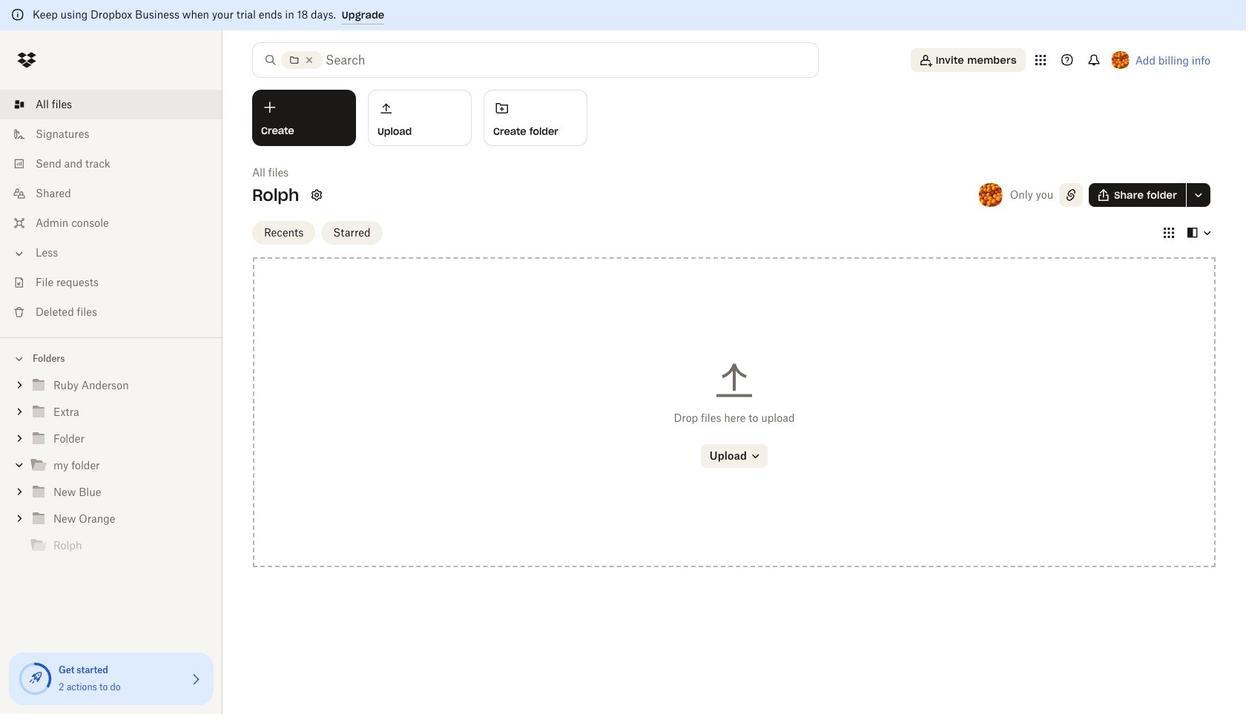 Task type: locate. For each thing, give the bounding box(es) containing it.
list item
[[0, 90, 223, 119]]

Search in folder "Rolph" text field
[[326, 51, 788, 69]]

group
[[0, 369, 223, 570]]

list
[[0, 81, 223, 337]]

alert
[[0, 0, 1246, 30]]



Task type: describe. For each thing, give the bounding box(es) containing it.
dropbox image
[[12, 45, 42, 75]]

less image
[[12, 246, 27, 261]]

account menu image
[[1112, 51, 1129, 69]]

folder settings image
[[308, 186, 326, 204]]



Task type: vqa. For each thing, say whether or not it's contained in the screenshot.
dropbox image
yes



